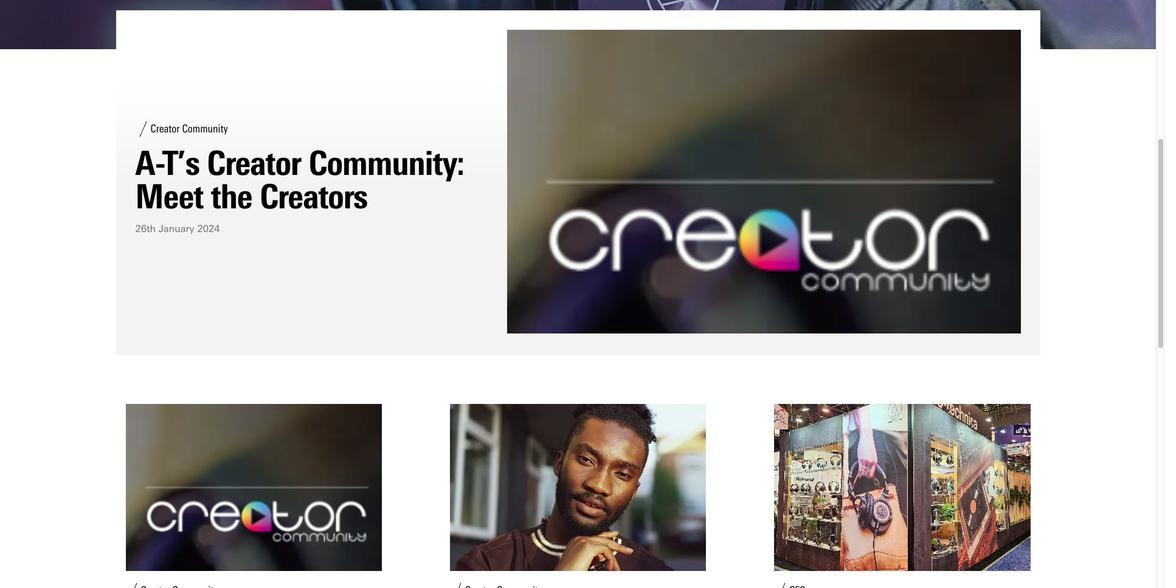 Task type: locate. For each thing, give the bounding box(es) containing it.
0 vertical spatial creator
[[151, 122, 180, 136]]

january
[[159, 223, 195, 235]]

creator down community in the top of the page
[[207, 143, 301, 184]]

1 vertical spatial creator
[[207, 143, 301, 184]]

divider line image
[[135, 121, 151, 137], [126, 584, 141, 589], [774, 584, 790, 589]]

creator
[[151, 122, 180, 136], [207, 143, 301, 184]]

creator community
[[151, 122, 228, 136]]

creator up a-
[[151, 122, 180, 136]]

a-t's creator community: meet the creators image
[[507, 30, 1021, 334], [126, 404, 382, 572]]

1 horizontal spatial creator
[[207, 143, 301, 184]]

divider line image for the ces 2024 recap: new launches to the listening lounge "image"
[[774, 584, 790, 589]]

0 horizontal spatial a-t's creator community: meet the creators image
[[126, 404, 382, 572]]

ces 2024 recap: new launches to the listening lounge image
[[774, 404, 1031, 572]]

creator inside a-t's creator community: meet the creators 26th january 2024
[[207, 143, 301, 184]]

2024
[[197, 223, 220, 235]]

1 vertical spatial a-t's creator community: meet the creators image
[[126, 404, 382, 572]]

0 horizontal spatial creator
[[151, 122, 180, 136]]

press header image image
[[0, 0, 1156, 49]]

a-
[[135, 143, 164, 184]]

0 vertical spatial a-t's creator community: meet the creators image
[[507, 30, 1021, 334]]

a-t's creator community: meet the creators 26th january 2024
[[135, 143, 464, 235]]

community
[[182, 122, 228, 136]]



Task type: describe. For each thing, give the bounding box(es) containing it.
divider line image for left a-t's creator community: meet the creators image
[[126, 584, 141, 589]]

meet
[[135, 176, 203, 217]]

community:
[[309, 143, 464, 184]]

creators
[[260, 176, 368, 217]]

26th
[[135, 223, 156, 235]]

1 horizontal spatial a-t's creator community: meet the creators image
[[507, 30, 1021, 334]]

creator of the month - michaeleok image
[[450, 404, 706, 572]]

the
[[211, 176, 252, 217]]

t's
[[164, 143, 199, 184]]

divider line image
[[450, 584, 465, 589]]



Task type: vqa. For each thing, say whether or not it's contained in the screenshot.
top CREATOR
yes



